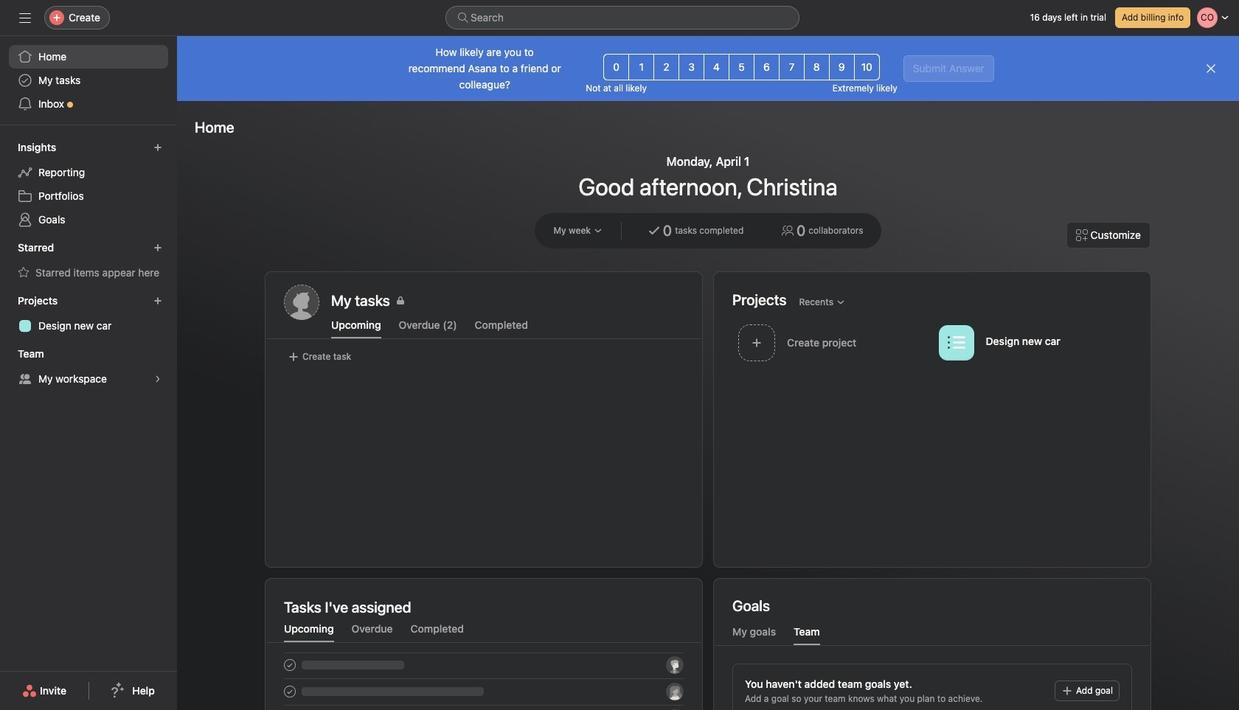 Task type: locate. For each thing, give the bounding box(es) containing it.
None radio
[[729, 54, 755, 80], [754, 54, 780, 80], [779, 54, 805, 80], [804, 54, 830, 80], [854, 54, 880, 80], [729, 54, 755, 80], [754, 54, 780, 80], [779, 54, 805, 80], [804, 54, 830, 80], [854, 54, 880, 80]]

projects element
[[0, 288, 177, 341]]

list item
[[732, 320, 933, 365]]

add items to starred image
[[153, 243, 162, 252]]

list image
[[948, 334, 965, 351]]

hide sidebar image
[[19, 12, 31, 24]]

new insights image
[[153, 143, 162, 152]]

option group
[[604, 54, 880, 80]]

None radio
[[604, 54, 629, 80], [629, 54, 654, 80], [654, 54, 679, 80], [679, 54, 704, 80], [704, 54, 730, 80], [829, 54, 855, 80], [604, 54, 629, 80], [629, 54, 654, 80], [654, 54, 679, 80], [679, 54, 704, 80], [704, 54, 730, 80], [829, 54, 855, 80]]

teams element
[[0, 341, 177, 394]]

insights element
[[0, 134, 177, 235]]

list box
[[446, 6, 800, 30]]

new project or portfolio image
[[153, 297, 162, 305]]



Task type: vqa. For each thing, say whether or not it's contained in the screenshot.
New insights image
yes



Task type: describe. For each thing, give the bounding box(es) containing it.
see details, my workspace image
[[153, 375, 162, 384]]

global element
[[0, 36, 177, 125]]

add profile photo image
[[284, 285, 319, 320]]

dismiss image
[[1205, 63, 1217, 75]]

starred element
[[0, 235, 177, 288]]



